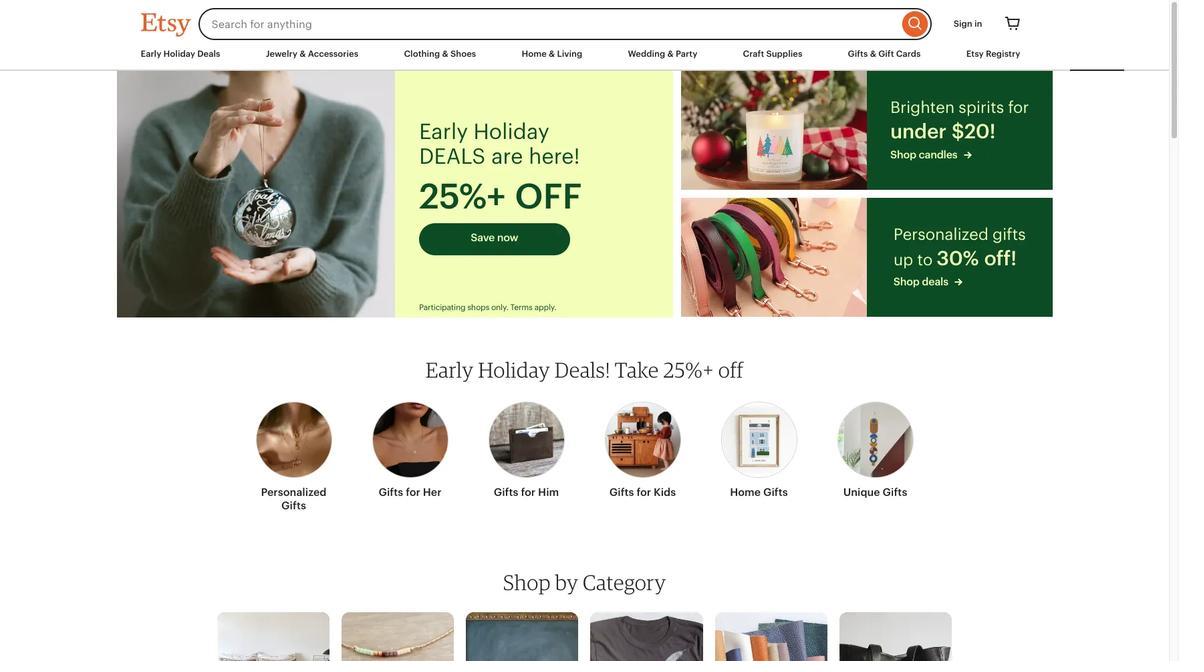 Task type: locate. For each thing, give the bounding box(es) containing it.
for left kids
[[637, 486, 652, 499]]

1 vertical spatial home
[[731, 486, 761, 499]]

by
[[556, 570, 579, 595]]

save now link
[[419, 223, 570, 255]]

0 vertical spatial personalized
[[894, 226, 989, 244]]

sign in button
[[944, 12, 993, 36]]

holiday inside early holiday deals link
[[164, 49, 195, 59]]

home & living menu item
[[522, 49, 583, 59]]

menu bar
[[141, 48, 1029, 71]]

1 & from the left
[[300, 49, 306, 59]]

2 vertical spatial early
[[426, 357, 474, 383]]

for for gifts for him
[[521, 486, 536, 499]]

2 vertical spatial shop
[[503, 570, 551, 595]]

cards
[[897, 49, 921, 59]]

personalized for gifts
[[894, 226, 989, 244]]

save now
[[471, 231, 519, 244]]

craft supplies menu item
[[743, 49, 803, 59]]

0 horizontal spatial home
[[522, 49, 547, 59]]

early
[[141, 49, 161, 59], [419, 120, 468, 144], [426, 357, 474, 383]]

gifts for kids link
[[605, 394, 681, 505]]

holiday inside early holiday deals are here!
[[474, 120, 550, 144]]

1 horizontal spatial home
[[731, 486, 761, 499]]

&
[[300, 49, 306, 59], [442, 49, 449, 59], [549, 49, 555, 59], [668, 49, 674, 59], [871, 49, 877, 59]]

for left him
[[521, 486, 536, 499]]

candles
[[919, 149, 958, 161]]

0 vertical spatial home
[[522, 49, 547, 59]]

jewelry & accessories
[[266, 49, 359, 59]]

jewelry
[[266, 49, 298, 59]]

him
[[538, 486, 559, 499]]

sign
[[954, 19, 973, 29]]

for right the spirits
[[1009, 99, 1030, 117]]

1 horizontal spatial personalized
[[894, 226, 989, 244]]

deals
[[923, 276, 949, 288]]

early holiday deals! take 25%+ off
[[426, 357, 744, 383]]

for left her
[[406, 486, 421, 499]]

for
[[1009, 99, 1030, 117], [406, 486, 421, 499], [521, 486, 536, 499], [637, 486, 652, 499]]

deals!
[[555, 357, 611, 383]]

participating shops only. terms apply.
[[419, 303, 557, 312]]

early down participating
[[426, 357, 474, 383]]

gifts inside personalized gifts
[[282, 500, 306, 512]]

holiday for deals are here!
[[474, 120, 550, 144]]

home gifts
[[731, 486, 788, 499]]

a collection of multi-colored dog leashes with rose gold latches, which can be customized with a pet name. image
[[682, 198, 867, 317]]

wedding & party
[[628, 49, 698, 59]]

early up deals are here! at the top left of the page
[[419, 120, 468, 144]]

supplies
[[767, 49, 803, 59]]

to
[[918, 251, 933, 269]]

up to 30% off! shop deals
[[894, 247, 1017, 288]]

& left 'gift'
[[871, 49, 877, 59]]

for for gifts for her
[[406, 486, 421, 499]]

for inside brighten spirits for under $20! shop candles
[[1009, 99, 1030, 117]]

kids
[[654, 486, 676, 499]]

personalized gifts
[[894, 226, 1026, 244]]

2 & from the left
[[442, 49, 449, 59]]

shops
[[468, 303, 490, 312]]

holiday left deals
[[164, 49, 195, 59]]

early inside early holiday deals are here!
[[419, 120, 468, 144]]

early holiday deals
[[141, 49, 220, 59]]

None search field
[[198, 8, 932, 40]]

registry
[[986, 49, 1021, 59]]

0 vertical spatial early
[[141, 49, 161, 59]]

0 vertical spatial holiday
[[164, 49, 195, 59]]

0 vertical spatial shop
[[891, 149, 917, 161]]

gifts & gift cards menu item
[[848, 49, 921, 59]]

craft supplies link
[[743, 48, 803, 60]]

1 vertical spatial shop
[[894, 276, 920, 288]]

& for clothing
[[442, 49, 449, 59]]

5 & from the left
[[871, 49, 877, 59]]

clothing & shoes link
[[404, 48, 476, 60]]

shop left candles
[[891, 149, 917, 161]]

up
[[894, 251, 914, 269]]

shop down 'up'
[[894, 276, 920, 288]]

& right jewelry
[[300, 49, 306, 59]]

1 vertical spatial personalized
[[261, 486, 327, 499]]

gifts for her
[[379, 486, 442, 499]]

gifts for kids
[[610, 486, 676, 499]]

holiday down only.
[[478, 357, 551, 383]]

home inside home gifts link
[[731, 486, 761, 499]]

shop inside brighten spirits for under $20! shop candles
[[891, 149, 917, 161]]

personalized
[[894, 226, 989, 244], [261, 486, 327, 499]]

3 & from the left
[[549, 49, 555, 59]]

shoes
[[451, 49, 476, 59]]

home for home gifts
[[731, 486, 761, 499]]

etsy registry
[[967, 49, 1021, 59]]

& for home
[[549, 49, 555, 59]]

for for gifts for kids
[[637, 486, 652, 499]]

only.
[[492, 303, 509, 312]]

shop by category
[[503, 570, 667, 595]]

her
[[423, 486, 442, 499]]

home inside home & living link
[[522, 49, 547, 59]]

home
[[522, 49, 547, 59], [731, 486, 761, 499]]

shop
[[891, 149, 917, 161], [894, 276, 920, 288], [503, 570, 551, 595]]

shop deals link
[[894, 275, 1026, 290]]

holiday up deals are here! at the top left of the page
[[474, 120, 550, 144]]

gifts
[[848, 49, 868, 59], [379, 486, 403, 499], [494, 486, 519, 499], [610, 486, 634, 499], [764, 486, 788, 499], [883, 486, 908, 499], [282, 500, 306, 512]]

4 & from the left
[[668, 49, 674, 59]]

& for wedding
[[668, 49, 674, 59]]

deals
[[197, 49, 220, 59]]

home for home & living
[[522, 49, 547, 59]]

0 horizontal spatial personalized
[[261, 486, 327, 499]]

party
[[676, 49, 698, 59]]

jewelry & accessories menu item
[[266, 49, 359, 59]]

early left deals
[[141, 49, 161, 59]]

holiday
[[164, 49, 195, 59], [474, 120, 550, 144], [478, 357, 551, 383]]

sign in banner
[[117, 0, 1053, 48]]

1 vertical spatial early
[[419, 120, 468, 144]]

take
[[615, 357, 659, 383]]

wedding
[[628, 49, 666, 59]]

brighten
[[891, 99, 955, 117]]

& left party
[[668, 49, 674, 59]]

save
[[471, 231, 495, 244]]

shop left by
[[503, 570, 551, 595]]

& left shoes
[[442, 49, 449, 59]]

2 vertical spatial holiday
[[478, 357, 551, 383]]

1 vertical spatial holiday
[[474, 120, 550, 144]]

& left living
[[549, 49, 555, 59]]



Task type: describe. For each thing, give the bounding box(es) containing it.
terms apply.
[[511, 303, 557, 312]]

in
[[975, 19, 983, 29]]

holiday for deals!
[[478, 357, 551, 383]]

a personalized ornament commemorating a child's first holiday featuring ornate lettering and subtle patterns. image
[[117, 71, 395, 318]]

craft supplies
[[743, 49, 803, 59]]

gifts inside menu bar
[[848, 49, 868, 59]]

home & living link
[[522, 48, 583, 60]]

personalized gifts link
[[256, 394, 332, 518]]

gifts for her link
[[372, 394, 448, 505]]

accessories
[[308, 49, 359, 59]]

unique
[[844, 486, 881, 499]]

under $20!
[[891, 120, 996, 143]]

gifts & gift cards link
[[848, 48, 921, 60]]

30% off!
[[937, 247, 1017, 270]]

Search for anything text field
[[198, 8, 899, 40]]

& for jewelry
[[300, 49, 306, 59]]

etsy registry link
[[967, 48, 1021, 60]]

25%+ off
[[419, 177, 582, 216]]

gifts for him
[[494, 486, 559, 499]]

personalized for gifts
[[261, 486, 327, 499]]

& for gifts
[[871, 49, 877, 59]]

gifts for him link
[[489, 394, 565, 505]]

home & living
[[522, 49, 583, 59]]

early for early holiday deals! take 25%+ off
[[426, 357, 474, 383]]

sign in
[[954, 19, 983, 29]]

shop inside up to 30% off! shop deals
[[894, 276, 920, 288]]

off
[[719, 357, 744, 383]]

home gifts link
[[721, 394, 798, 505]]

early holiday deals are here!
[[419, 120, 580, 169]]

gift
[[879, 49, 895, 59]]

deals are here!
[[419, 144, 580, 169]]

clothing & shoes menu item
[[404, 49, 476, 59]]

participating
[[419, 303, 466, 312]]

gifts & gift cards
[[848, 49, 921, 59]]

early holiday deals link
[[141, 48, 220, 60]]

a festive scene featuring a candle shown with a holiday message and colorfully illustrated trees on its label. image
[[682, 71, 867, 190]]

early for early holiday deals are here!
[[419, 120, 468, 144]]

spirits
[[959, 99, 1005, 117]]

early for early holiday deals
[[141, 49, 161, 59]]

25%+
[[664, 357, 714, 383]]

clothing
[[404, 49, 440, 59]]

craft
[[743, 49, 765, 59]]

living
[[557, 49, 583, 59]]

none search field inside 'sign in' banner
[[198, 8, 932, 40]]

wedding & party menu item
[[628, 49, 698, 59]]

gifts
[[993, 226, 1026, 244]]

unique gifts
[[844, 486, 908, 499]]

clothing & shoes
[[404, 49, 476, 59]]

jewelry & accessories link
[[266, 48, 359, 60]]

category
[[583, 570, 667, 595]]

shop candles link
[[891, 148, 1030, 163]]

wedding & party link
[[628, 48, 698, 60]]

etsy
[[967, 49, 984, 59]]

unique gifts link
[[838, 394, 914, 505]]

personalized gifts
[[261, 486, 327, 512]]

holiday for deals
[[164, 49, 195, 59]]

brighten spirits for under $20! shop candles
[[891, 99, 1030, 161]]

menu bar containing early holiday deals
[[141, 48, 1029, 71]]

now
[[497, 231, 519, 244]]



Task type: vqa. For each thing, say whether or not it's contained in the screenshot.
on inside the Etsy offsets carbon emissions from shipping and packaging on this purchase.
no



